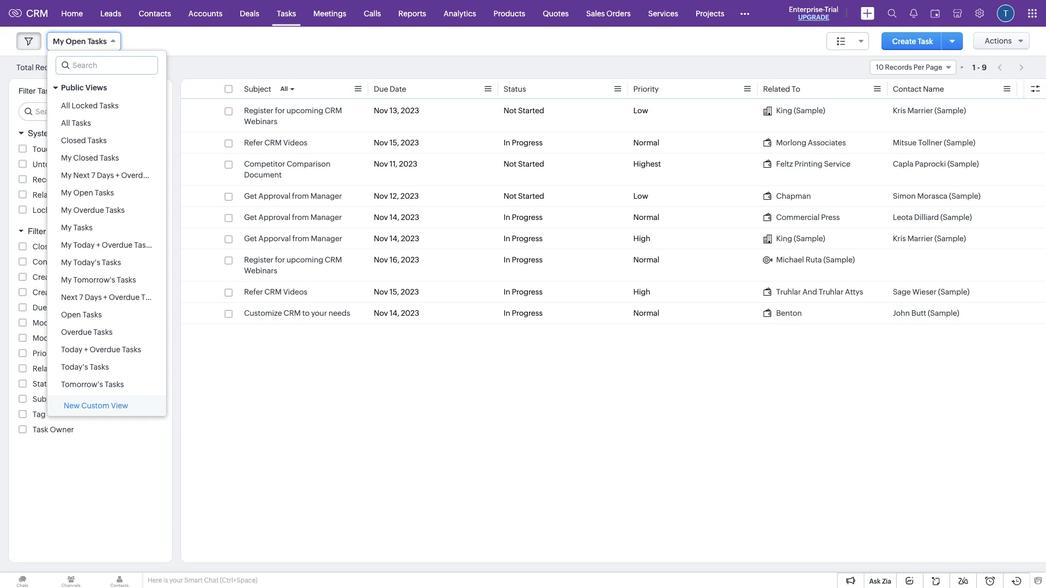 Task type: vqa. For each thing, say whether or not it's contained in the screenshot.
tresa- sweely@noemail.com's 555-555-5555
no



Task type: locate. For each thing, give the bounding box(es) containing it.
nov 14, 2023 up nov 16, 2023 in the left top of the page
[[374, 234, 420, 243]]

2 get approval from manager link from the top
[[244, 212, 342, 223]]

1 vertical spatial contact name
[[33, 258, 84, 267]]

nov 14, 2023
[[374, 213, 420, 222], [374, 234, 420, 243], [374, 309, 420, 318]]

size image
[[838, 37, 846, 46]]

enterprise-trial upgrade
[[790, 5, 839, 21]]

task inside button
[[918, 37, 934, 46]]

2 vertical spatial closed
[[33, 243, 58, 251]]

3 normal from the top
[[634, 256, 660, 264]]

(sample) right morasca
[[950, 192, 981, 201]]

0 horizontal spatial truhlar
[[777, 288, 802, 297]]

is
[[164, 577, 168, 585]]

1 horizontal spatial your
[[311, 309, 327, 318]]

refer crm videos link for normal
[[244, 137, 308, 148]]

webinars
[[244, 117, 278, 126], [244, 267, 278, 275]]

15, for normal
[[390, 139, 399, 147]]

tasks
[[277, 9, 296, 18], [88, 37, 107, 46], [38, 87, 57, 95], [99, 101, 119, 110], [72, 119, 91, 128], [88, 136, 107, 145], [100, 154, 119, 162], [153, 171, 173, 180], [95, 189, 114, 197], [106, 206, 125, 215], [73, 224, 93, 232], [134, 241, 153, 250], [102, 258, 121, 267], [117, 276, 136, 285], [141, 293, 161, 302], [83, 311, 102, 320], [93, 328, 113, 337], [122, 346, 141, 354], [90, 363, 109, 372], [105, 381, 124, 389]]

4 normal from the top
[[634, 309, 660, 318]]

by inside dropdown button
[[48, 227, 58, 236]]

1 vertical spatial due
[[33, 304, 47, 312]]

0 horizontal spatial action
[[60, 175, 83, 184]]

0 vertical spatial register for upcoming crm webinars link
[[244, 105, 363, 127]]

1 for from the top
[[275, 106, 285, 115]]

1 king (sample) from the top
[[777, 106, 826, 115]]

next 7 days + overdue tasks
[[61, 293, 161, 302]]

in progress for commercial
[[504, 213, 543, 222]]

your inside customize crm to your needs link
[[311, 309, 327, 318]]

dilliard
[[915, 213, 940, 222]]

create menu element
[[855, 0, 882, 26]]

register for nov 16, 2023
[[244, 256, 274, 264]]

2 register from the top
[[244, 256, 274, 264]]

highest
[[634, 160, 662, 168]]

high
[[634, 234, 651, 243], [634, 288, 651, 297]]

0 horizontal spatial contact name
[[33, 258, 84, 267]]

get inside 'link'
[[244, 234, 257, 243]]

by up closed time on the left of page
[[48, 227, 58, 236]]

attys
[[846, 288, 864, 297]]

1 vertical spatial my open tasks
[[61, 189, 114, 197]]

1 vertical spatial time
[[63, 288, 80, 297]]

closed tasks option
[[47, 132, 166, 149]]

created for created time
[[33, 288, 61, 297]]

4 progress from the top
[[512, 256, 543, 264]]

zia
[[883, 578, 892, 586]]

1 king from the top
[[777, 106, 793, 115]]

1 vertical spatial king (sample)
[[777, 234, 826, 243]]

0 vertical spatial upcoming
[[287, 106, 324, 115]]

in progress for truhlar
[[504, 288, 543, 297]]

register for upcoming crm webinars link for nov 16, 2023
[[244, 255, 363, 276]]

in for michael
[[504, 256, 511, 264]]

from inside 'link'
[[293, 234, 310, 243]]

tomorrow's down today's tasks
[[61, 381, 103, 389]]

webinars for nov 16, 2023
[[244, 267, 278, 275]]

my today's tasks
[[61, 258, 121, 267]]

2 created from the top
[[33, 288, 61, 297]]

3 nov from the top
[[374, 160, 388, 168]]

2 webinars from the top
[[244, 267, 278, 275]]

(sample) down sage wieser (sample)
[[929, 309, 960, 318]]

my for my overdue tasks option
[[61, 206, 72, 215]]

get approval from manager link up get apporval from manager
[[244, 212, 342, 223]]

king
[[777, 106, 793, 115], [777, 234, 793, 243]]

(sample) right paprocki
[[948, 160, 980, 168]]

kris marrier (sample) down dilliard
[[894, 234, 967, 243]]

records inside field
[[886, 63, 913, 71]]

public views region
[[47, 97, 173, 394]]

2 low from the top
[[634, 192, 649, 201]]

tasks inside open tasks option
[[83, 311, 102, 320]]

tasks inside my today's tasks option
[[102, 258, 121, 267]]

next up open tasks
[[61, 293, 78, 302]]

name down page
[[924, 85, 945, 94]]

records up my closed tasks
[[65, 145, 95, 153]]

1 king (sample) link from the top
[[764, 105, 826, 116]]

related
[[764, 85, 791, 94], [33, 191, 60, 199], [33, 365, 60, 374]]

calls link
[[355, 0, 390, 26]]

2 vertical spatial nov 14, 2023
[[374, 309, 420, 318]]

chat
[[204, 577, 219, 585]]

2 get approval from manager from the top
[[244, 213, 342, 222]]

3 in from the top
[[504, 234, 511, 243]]

all inside "option"
[[61, 101, 70, 110]]

to
[[792, 85, 801, 94], [61, 365, 70, 374]]

all locked tasks option
[[47, 97, 166, 115]]

0 vertical spatial today
[[73, 241, 95, 250]]

closed time
[[33, 243, 77, 251]]

15, down 16,
[[390, 288, 399, 297]]

1 vertical spatial today
[[61, 346, 83, 354]]

0 vertical spatial nov 15, 2023
[[374, 139, 419, 147]]

1 kris marrier (sample) from the top
[[894, 106, 967, 115]]

14, for get apporval from manager
[[390, 234, 400, 243]]

open inside open tasks option
[[61, 311, 81, 320]]

your right is
[[170, 577, 183, 585]]

from for high
[[293, 234, 310, 243]]

overdue up filter by fields dropdown button
[[73, 206, 104, 215]]

my for my tasks option
[[61, 224, 72, 232]]

tasks inside my open tasks option
[[95, 189, 114, 197]]

sales orders
[[587, 9, 631, 18]]

chapman link
[[764, 191, 812, 202]]

open inside my open tasks field
[[66, 37, 86, 46]]

1 vertical spatial due date
[[33, 304, 65, 312]]

days
[[97, 171, 114, 180], [85, 293, 102, 302]]

0 vertical spatial task
[[918, 37, 934, 46]]

1 vertical spatial register for upcoming crm webinars
[[244, 256, 342, 275]]

2 register for upcoming crm webinars from the top
[[244, 256, 342, 275]]

date up nov 13, 2023
[[390, 85, 407, 94]]

filter by fields
[[28, 227, 82, 236]]

overdue tasks option
[[47, 324, 166, 341]]

3 from from the top
[[293, 234, 310, 243]]

1 kris marrier (sample) link from the top
[[894, 105, 967, 116]]

marrier
[[908, 106, 934, 115], [908, 234, 934, 243]]

created down 'created by'
[[33, 288, 61, 297]]

1 vertical spatial name
[[63, 258, 84, 267]]

filter tasks by
[[19, 87, 67, 95]]

my closed tasks
[[61, 154, 119, 162]]

profile image
[[998, 5, 1015, 22]]

3 get from the top
[[244, 234, 257, 243]]

0 vertical spatial king (sample) link
[[764, 105, 826, 116]]

by for filter
[[48, 227, 58, 236]]

modified down modified by
[[33, 334, 64, 343]]

owner
[[50, 426, 74, 435]]

videos up customize crm to your needs
[[283, 288, 308, 297]]

(sample) right wieser
[[939, 288, 970, 297]]

to up tomorrow's tasks in the left of the page
[[61, 365, 70, 374]]

king (sample)
[[777, 106, 826, 115], [777, 234, 826, 243]]

webinars down apporval
[[244, 267, 278, 275]]

progress for morlong
[[512, 139, 543, 147]]

2 not started from the top
[[504, 160, 545, 168]]

1 vertical spatial manager
[[311, 213, 342, 222]]

2 vertical spatial related
[[33, 365, 60, 374]]

records down closed tasks
[[74, 160, 103, 169]]

2 from from the top
[[292, 213, 309, 222]]

1 vertical spatial marrier
[[908, 234, 934, 243]]

1 truhlar from the left
[[777, 288, 802, 297]]

1 progress from the top
[[512, 139, 543, 147]]

tomorrow's down my today's tasks
[[73, 276, 115, 285]]

row group
[[181, 100, 1047, 324]]

task down "tag"
[[33, 426, 48, 435]]

not started for nov 13, 2023
[[504, 106, 545, 115]]

created time
[[33, 288, 80, 297]]

open tasks option
[[47, 306, 166, 324]]

2 register for upcoming crm webinars link from the top
[[244, 255, 363, 276]]

tomorrow's
[[73, 276, 115, 285], [61, 381, 103, 389]]

normal for morlong
[[634, 139, 660, 147]]

Search text field
[[19, 103, 164, 121]]

manager inside 'link'
[[311, 234, 343, 243]]

my down related records action
[[61, 206, 72, 215]]

register for upcoming crm webinars down get apporval from manager
[[244, 256, 342, 275]]

truhlar and truhlar attys link
[[764, 287, 864, 298]]

2 modified from the top
[[33, 334, 64, 343]]

progress for king
[[512, 234, 543, 243]]

0 vertical spatial high
[[634, 234, 651, 243]]

10 Records Per Page field
[[871, 60, 957, 75]]

contact down 10 records per page
[[894, 85, 922, 94]]

due date
[[374, 85, 407, 94], [33, 304, 65, 312]]

register for upcoming crm webinars link up comparison
[[244, 105, 363, 127]]

filter for filter by fields
[[28, 227, 46, 236]]

nov left 13,
[[374, 106, 388, 115]]

0 vertical spatial subject
[[244, 85, 271, 94]]

kris marrier (sample) for high
[[894, 234, 967, 243]]

competitor comparison document link
[[244, 159, 363, 180]]

0 vertical spatial not started
[[504, 106, 545, 115]]

kris marrier (sample) for low
[[894, 106, 967, 115]]

open up overdue tasks
[[61, 311, 81, 320]]

due up modified by
[[33, 304, 47, 312]]

1 vertical spatial filter
[[28, 227, 46, 236]]

1 vertical spatial created
[[33, 288, 61, 297]]

1 marrier from the top
[[908, 106, 934, 115]]

1 nov 14, 2023 from the top
[[374, 213, 420, 222]]

task right create
[[918, 37, 934, 46]]

1 vertical spatial not
[[504, 160, 517, 168]]

created up created time
[[33, 273, 61, 282]]

4 in from the top
[[504, 256, 511, 264]]

None field
[[827, 32, 870, 50]]

1 in progress from the top
[[504, 139, 543, 147]]

king (sample) for low
[[777, 106, 826, 115]]

your
[[311, 309, 327, 318], [170, 577, 183, 585]]

quotes link
[[535, 0, 578, 26]]

1 created from the top
[[33, 273, 61, 282]]

closed for closed time
[[33, 243, 58, 251]]

(sample) right 'tollner'
[[945, 139, 976, 147]]

tasks inside my overdue tasks option
[[106, 206, 125, 215]]

not for nov 13, 2023
[[504, 106, 517, 115]]

0 vertical spatial modified
[[33, 319, 64, 328]]

1 register for upcoming crm webinars link from the top
[[244, 105, 363, 127]]

contact name down closed time on the left of page
[[33, 258, 84, 267]]

1 vertical spatial from
[[292, 213, 309, 222]]

manager up get apporval from manager
[[311, 213, 342, 222]]

2 vertical spatial not started
[[504, 192, 545, 201]]

1 get approval from manager from the top
[[244, 192, 342, 201]]

analytics link
[[435, 0, 485, 26]]

capla paprocki (sample) link
[[894, 159, 980, 170]]

0 vertical spatial 15,
[[390, 139, 399, 147]]

1 vertical spatial kris marrier (sample) link
[[894, 233, 967, 244]]

1 low from the top
[[634, 106, 649, 115]]

nov up nov 11, 2023
[[374, 139, 388, 147]]

marrier up 'tollner'
[[908, 106, 934, 115]]

0 vertical spatial marrier
[[908, 106, 934, 115]]

2 15, from the top
[[390, 288, 399, 297]]

2 vertical spatial open
[[61, 311, 81, 320]]

2 started from the top
[[518, 160, 545, 168]]

1 videos from the top
[[283, 139, 308, 147]]

0 vertical spatial king (sample)
[[777, 106, 826, 115]]

+
[[116, 171, 120, 180], [96, 241, 100, 250], [103, 293, 107, 302], [84, 346, 88, 354]]

1 refer from the top
[[244, 139, 263, 147]]

closed for closed tasks
[[61, 136, 86, 145]]

0 horizontal spatial subject
[[33, 395, 60, 404]]

2 king (sample) from the top
[[777, 234, 826, 243]]

1 vertical spatial kris
[[894, 234, 907, 243]]

modified by
[[33, 319, 75, 328]]

all
[[281, 86, 288, 92], [61, 101, 70, 110], [61, 119, 70, 128]]

+ up open tasks option
[[103, 293, 107, 302]]

1 vertical spatial next
[[61, 293, 78, 302]]

1 get approval from manager link from the top
[[244, 191, 342, 202]]

today's up my tomorrow's tasks at the top
[[73, 258, 100, 267]]

locked down public views
[[72, 101, 98, 110]]

my open tasks option
[[47, 184, 166, 202]]

my inside option
[[61, 154, 72, 162]]

2 in progress from the top
[[504, 213, 543, 222]]

refer crm videos link up customize
[[244, 287, 308, 298]]

1 vertical spatial by
[[63, 273, 71, 282]]

-
[[978, 63, 981, 72]]

search image
[[888, 9, 898, 18]]

1 not from the top
[[504, 106, 517, 115]]

0 vertical spatial created
[[33, 273, 61, 282]]

0 vertical spatial my open tasks
[[53, 37, 107, 46]]

services link
[[640, 0, 688, 26]]

nov down nov 12, 2023
[[374, 213, 388, 222]]

my inside option
[[61, 276, 72, 285]]

reports
[[399, 9, 427, 18]]

record action
[[33, 175, 83, 184]]

commercial
[[777, 213, 820, 222]]

0 vertical spatial get
[[244, 192, 257, 201]]

records for untouched
[[74, 160, 103, 169]]

1 get from the top
[[244, 192, 257, 201]]

1 vertical spatial today's
[[61, 363, 88, 372]]

system
[[28, 129, 55, 138]]

tasks inside next 7 days + overdue tasks option
[[141, 293, 161, 302]]

2 refer crm videos from the top
[[244, 288, 308, 297]]

3 in progress from the top
[[504, 234, 543, 243]]

upcoming for nov 13, 2023
[[287, 106, 324, 115]]

and
[[803, 288, 818, 297]]

(sample) for 'capla paprocki (sample)' link
[[948, 160, 980, 168]]

by for modified
[[66, 319, 75, 328]]

filter inside dropdown button
[[28, 227, 46, 236]]

3 14, from the top
[[390, 309, 400, 318]]

1 vertical spatial refer crm videos
[[244, 288, 308, 297]]

touched records
[[33, 145, 95, 153]]

2 approval from the top
[[259, 213, 291, 222]]

time up open tasks
[[63, 288, 80, 297]]

contact up 'created by'
[[33, 258, 61, 267]]

5 nov from the top
[[374, 213, 388, 222]]

1 vertical spatial all
[[61, 101, 70, 110]]

0 vertical spatial register
[[244, 106, 274, 115]]

navigation
[[993, 59, 1031, 75]]

tasks inside my tasks option
[[73, 224, 93, 232]]

truhlar up benton
[[777, 288, 802, 297]]

tasks inside today's tasks "option"
[[90, 363, 109, 372]]

capla
[[894, 160, 914, 168]]

0 vertical spatial tomorrow's
[[73, 276, 115, 285]]

15, up 11, at the left top of the page
[[390, 139, 399, 147]]

tasks inside tomorrow's tasks option
[[105, 381, 124, 389]]

16,
[[390, 256, 400, 264]]

due date up 13,
[[374, 85, 407, 94]]

created
[[33, 273, 61, 282], [33, 288, 61, 297]]

get approval from manager
[[244, 192, 342, 201], [244, 213, 342, 222]]

2 vertical spatial not
[[504, 192, 517, 201]]

closed down filter by fields
[[33, 243, 58, 251]]

3 not from the top
[[504, 192, 517, 201]]

low for chapman
[[634, 192, 649, 201]]

1 refer crm videos link from the top
[[244, 137, 308, 148]]

videos for normal
[[283, 139, 308, 147]]

public views
[[61, 83, 107, 92]]

2 vertical spatial get
[[244, 234, 257, 243]]

king (sample) link for high
[[764, 233, 826, 244]]

7 nov from the top
[[374, 256, 388, 264]]

today's tasks option
[[47, 359, 166, 376]]

1 vertical spatial locked
[[33, 206, 59, 215]]

tomorrow's tasks option
[[47, 376, 166, 394]]

(sample) for high kris marrier (sample) link
[[935, 234, 967, 243]]

open down home link
[[66, 37, 86, 46]]

all tasks option
[[47, 115, 166, 132]]

2 videos from the top
[[283, 288, 308, 297]]

1 vertical spatial subject
[[33, 395, 60, 404]]

open
[[66, 37, 86, 46], [73, 189, 93, 197], [61, 311, 81, 320]]

1 not started from the top
[[504, 106, 545, 115]]

1 high from the top
[[634, 234, 651, 243]]

1 vertical spatial 7
[[79, 293, 83, 302]]

2 marrier from the top
[[908, 234, 934, 243]]

kris marrier (sample) link down dilliard
[[894, 233, 967, 244]]

2 vertical spatial manager
[[311, 234, 343, 243]]

0 vertical spatial 14,
[[390, 213, 400, 222]]

manager down competitor comparison document link
[[311, 192, 342, 201]]

1 horizontal spatial truhlar
[[819, 288, 844, 297]]

14, up 16,
[[390, 234, 400, 243]]

0 vertical spatial today's
[[73, 258, 100, 267]]

2 in from the top
[[504, 213, 511, 222]]

0 horizontal spatial 9
[[66, 64, 71, 72]]

0 vertical spatial filter
[[19, 87, 36, 95]]

1 nov from the top
[[374, 106, 388, 115]]

upcoming for nov 16, 2023
[[287, 256, 324, 264]]

open inside my open tasks option
[[73, 189, 93, 197]]

in
[[504, 139, 511, 147], [504, 213, 511, 222], [504, 234, 511, 243], [504, 256, 511, 264], [504, 288, 511, 297], [504, 309, 511, 318]]

register for upcoming crm webinars link
[[244, 105, 363, 127], [244, 255, 363, 276]]

printing
[[795, 160, 823, 168]]

today's inside option
[[73, 258, 100, 267]]

0 vertical spatial refer crm videos link
[[244, 137, 308, 148]]

1 started from the top
[[518, 106, 545, 115]]

all inside option
[[61, 119, 70, 128]]

2 vertical spatial by
[[66, 319, 75, 328]]

nov 15, 2023 for high
[[374, 288, 419, 297]]

approval for nov 12, 2023
[[259, 192, 291, 201]]

manager right apporval
[[311, 234, 343, 243]]

in for commercial
[[504, 213, 511, 222]]

2 14, from the top
[[390, 234, 400, 243]]

contact
[[894, 85, 922, 94], [33, 258, 61, 267]]

2 king (sample) link from the top
[[764, 233, 826, 244]]

webinars up "competitor"
[[244, 117, 278, 126]]

manager for normal
[[311, 213, 342, 222]]

Other Modules field
[[734, 5, 757, 22]]

kris up mitsue in the top of the page
[[894, 106, 907, 115]]

14, down 16,
[[390, 309, 400, 318]]

king (sample) link for low
[[764, 105, 826, 116]]

marrier for low
[[908, 106, 934, 115]]

6 nov from the top
[[374, 234, 388, 243]]

0 horizontal spatial due
[[33, 304, 47, 312]]

due up nov 13, 2023
[[374, 85, 389, 94]]

2 nov 15, 2023 from the top
[[374, 288, 419, 297]]

1 horizontal spatial contact name
[[894, 85, 945, 94]]

0 vertical spatial name
[[924, 85, 945, 94]]

5 in progress from the top
[[504, 288, 543, 297]]

action up related records action
[[60, 175, 83, 184]]

1 vertical spatial high
[[634, 288, 651, 297]]

9 right -
[[983, 63, 988, 72]]

0 horizontal spatial date
[[49, 304, 65, 312]]

1 webinars from the top
[[244, 117, 278, 126]]

progress
[[512, 139, 543, 147], [512, 213, 543, 222], [512, 234, 543, 243], [512, 256, 543, 264], [512, 288, 543, 297], [512, 309, 543, 318]]

3 not started from the top
[[504, 192, 545, 201]]

view
[[111, 402, 128, 411]]

0 vertical spatial kris marrier (sample) link
[[894, 105, 967, 116]]

2 refer crm videos link from the top
[[244, 287, 308, 298]]

2 vertical spatial from
[[293, 234, 310, 243]]

2 vertical spatial 14,
[[390, 309, 400, 318]]

truhlar right and
[[819, 288, 844, 297]]

filter up closed time on the left of page
[[28, 227, 46, 236]]

modified
[[33, 319, 64, 328], [33, 334, 64, 343]]

1 horizontal spatial status
[[504, 85, 526, 94]]

1 register from the top
[[244, 106, 274, 115]]

2 kris from the top
[[894, 234, 907, 243]]

0 vertical spatial closed
[[61, 136, 86, 145]]

king (sample) up morlong associates link
[[777, 106, 826, 115]]

locked up filter by fields
[[33, 206, 59, 215]]

nov 14, 2023 for get approval from manager
[[374, 213, 420, 222]]

nov 15, 2023 for normal
[[374, 139, 419, 147]]

1 upcoming from the top
[[287, 106, 324, 115]]

days inside option
[[85, 293, 102, 302]]

my up total records 9
[[53, 37, 64, 46]]

1 vertical spatial to
[[61, 365, 70, 374]]

john butt (sample)
[[894, 309, 960, 318]]

not for nov 11, 2023
[[504, 160, 517, 168]]

kris marrier (sample) link up 'tollner'
[[894, 105, 967, 116]]

register up "competitor"
[[244, 106, 274, 115]]

1 approval from the top
[[259, 192, 291, 201]]

0 vertical spatial king
[[777, 106, 793, 115]]

(sample) for mitsue tollner (sample) link on the top of page
[[945, 139, 976, 147]]

2 normal from the top
[[634, 213, 660, 222]]

nov 12, 2023
[[374, 192, 419, 201]]

to up morlong
[[792, 85, 801, 94]]

1 vertical spatial closed
[[73, 154, 98, 162]]

9 inside total records 9
[[66, 64, 71, 72]]

register for upcoming crm webinars link down get apporval from manager
[[244, 255, 363, 276]]

tasks link
[[268, 0, 305, 26]]

name down closed time on the left of page
[[63, 258, 84, 267]]

1 vertical spatial videos
[[283, 288, 308, 297]]

+ down overdue tasks
[[84, 346, 88, 354]]

2 kris marrier (sample) link from the top
[[894, 233, 967, 244]]

4 nov from the top
[[374, 192, 388, 201]]

not started for nov 12, 2023
[[504, 192, 545, 201]]

refer crm videos
[[244, 139, 308, 147], [244, 288, 308, 297]]

crm
[[26, 8, 48, 19], [325, 106, 342, 115], [265, 139, 282, 147], [325, 256, 342, 264], [265, 288, 282, 297], [284, 309, 301, 318]]

1 14, from the top
[[390, 213, 400, 222]]

contacts image
[[97, 574, 142, 589]]

from right apporval
[[293, 234, 310, 243]]

meetings
[[314, 9, 347, 18]]

+ up my today's tasks
[[96, 241, 100, 250]]

1 horizontal spatial priority
[[634, 85, 659, 94]]

0 vertical spatial kris marrier (sample)
[[894, 106, 967, 115]]

name
[[924, 85, 945, 94], [63, 258, 84, 267]]

filter by fields button
[[9, 222, 172, 241]]

refer up customize
[[244, 288, 263, 297]]

register
[[244, 106, 274, 115], [244, 256, 274, 264]]

1 from from the top
[[292, 192, 309, 201]]

low
[[634, 106, 649, 115], [634, 192, 649, 201]]

get approval from manager link
[[244, 191, 342, 202], [244, 212, 342, 223]]

0 vertical spatial action
[[60, 175, 83, 184]]

time down open tasks
[[66, 334, 83, 343]]

1 horizontal spatial name
[[924, 85, 945, 94]]

8 nov from the top
[[374, 288, 388, 297]]

my down touched records
[[61, 154, 72, 162]]

get apporval from manager link
[[244, 233, 343, 244]]

0 horizontal spatial your
[[170, 577, 183, 585]]

3 nov 14, 2023 from the top
[[374, 309, 420, 318]]

0 vertical spatial days
[[97, 171, 114, 180]]

closed down all tasks
[[61, 136, 86, 145]]

1 register for upcoming crm webinars from the top
[[244, 106, 342, 126]]

2 progress from the top
[[512, 213, 543, 222]]

1 modified from the top
[[33, 319, 64, 328]]

2 truhlar from the left
[[819, 288, 844, 297]]

untouched records
[[33, 160, 103, 169]]

(sample) up mitsue tollner (sample)
[[935, 106, 967, 115]]

0 vertical spatial refer
[[244, 139, 263, 147]]

0 vertical spatial manager
[[311, 192, 342, 201]]

15, for high
[[390, 288, 399, 297]]

approval up apporval
[[259, 213, 291, 222]]

2 high from the top
[[634, 288, 651, 297]]

5 progress from the top
[[512, 288, 543, 297]]

from down competitor comparison document link
[[292, 192, 309, 201]]

5 in from the top
[[504, 288, 511, 297]]

2 kris marrier (sample) from the top
[[894, 234, 967, 243]]

nov left 11, at the left top of the page
[[374, 160, 388, 168]]

record
[[33, 175, 58, 184]]

get approval from manager down competitor comparison document
[[244, 192, 342, 201]]

next
[[73, 171, 90, 180], [61, 293, 78, 302]]

refer crm videos link up "competitor"
[[244, 137, 308, 148]]

king up morlong
[[777, 106, 793, 115]]

from for normal
[[292, 213, 309, 222]]

register for upcoming crm webinars up comparison
[[244, 106, 342, 126]]

get apporval from manager
[[244, 234, 343, 243]]

1 horizontal spatial date
[[390, 85, 407, 94]]

service
[[825, 160, 851, 168]]

overdue down open tasks
[[61, 328, 92, 337]]

refer crm videos link for high
[[244, 287, 308, 298]]

1 vertical spatial started
[[518, 160, 545, 168]]

kris marrier (sample) link for high
[[894, 233, 967, 244]]

days down the my closed tasks option
[[97, 171, 114, 180]]

manager for low
[[311, 192, 342, 201]]

register for upcoming crm webinars link for nov 13, 2023
[[244, 105, 363, 127]]

your right to
[[311, 309, 327, 318]]

my for my today's tasks option
[[61, 258, 72, 267]]

my for the my closed tasks option
[[61, 154, 72, 162]]

customize crm to your needs
[[244, 309, 350, 318]]

0 vertical spatial refer crm videos
[[244, 139, 308, 147]]

1 kris from the top
[[894, 106, 907, 115]]

2 nov 14, 2023 from the top
[[374, 234, 420, 243]]

records for 10
[[886, 63, 913, 71]]

1 refer crm videos from the top
[[244, 139, 308, 147]]

refer crm videos for high
[[244, 288, 308, 297]]

0 vertical spatial due date
[[374, 85, 407, 94]]

all for all
[[281, 86, 288, 92]]

in for king
[[504, 234, 511, 243]]

today up my today's tasks
[[73, 241, 95, 250]]

get for normal
[[244, 213, 257, 222]]

kris for low
[[894, 106, 907, 115]]

upcoming down get apporval from manager
[[287, 256, 324, 264]]

high for truhlar and truhlar attys
[[634, 288, 651, 297]]

by
[[48, 227, 58, 236], [63, 273, 71, 282], [66, 319, 75, 328]]

(sample) down simon morasca (sample) link
[[941, 213, 973, 222]]

john butt (sample) link
[[894, 308, 960, 319]]

nov 14, 2023 for get apporval from manager
[[374, 234, 420, 243]]

my open tasks up my overdue tasks
[[61, 189, 114, 197]]

kris marrier (sample) up 'tollner'
[[894, 106, 967, 115]]

1 normal from the top
[[634, 139, 660, 147]]

2 for from the top
[[275, 256, 285, 264]]

king up the michael
[[777, 234, 793, 243]]

refer crm videos for normal
[[244, 139, 308, 147]]

(sample) for simon morasca (sample) link
[[950, 192, 981, 201]]

nov left 16,
[[374, 256, 388, 264]]

records right the 10
[[886, 63, 913, 71]]

all for all locked tasks
[[61, 101, 70, 110]]

2 not from the top
[[504, 160, 517, 168]]

today down modified time
[[61, 346, 83, 354]]

0 horizontal spatial locked
[[33, 206, 59, 215]]

1 15, from the top
[[390, 139, 399, 147]]

0 vertical spatial related to
[[764, 85, 801, 94]]

6 in from the top
[[504, 309, 511, 318]]

get for low
[[244, 192, 257, 201]]

closed inside option
[[61, 136, 86, 145]]

2 refer from the top
[[244, 288, 263, 297]]

1 in from the top
[[504, 139, 511, 147]]

competitor
[[244, 160, 285, 168]]

my overdue tasks option
[[47, 202, 166, 219]]

3 started from the top
[[518, 192, 545, 201]]

profile element
[[991, 0, 1022, 26]]

marrier for high
[[908, 234, 934, 243]]

0 vertical spatial nov 14, 2023
[[374, 213, 420, 222]]

2 get from the top
[[244, 213, 257, 222]]

nov 14, 2023 for customize crm to your needs
[[374, 309, 420, 318]]

2 upcoming from the top
[[287, 256, 324, 264]]

kris marrier (sample) link
[[894, 105, 967, 116], [894, 233, 967, 244]]

king (sample) link down "commercial"
[[764, 233, 826, 244]]

closed tasks
[[61, 136, 107, 145]]



Task type: describe. For each thing, give the bounding box(es) containing it.
overdue up open tasks option
[[109, 293, 140, 302]]

tasks inside all locked tasks "option"
[[99, 101, 119, 110]]

approval for nov 14, 2023
[[259, 213, 291, 222]]

nov 11, 2023
[[374, 160, 418, 168]]

1 horizontal spatial due date
[[374, 85, 407, 94]]

overdue up my today's tasks option
[[102, 241, 133, 250]]

2023 for morlong associates link
[[401, 139, 419, 147]]

to
[[303, 309, 310, 318]]

1 vertical spatial your
[[170, 577, 183, 585]]

feltz printing service
[[777, 160, 851, 168]]

time for created time
[[63, 288, 80, 297]]

my for my tomorrow's tasks option
[[61, 276, 72, 285]]

Search text field
[[56, 57, 158, 74]]

modified for modified by
[[33, 319, 64, 328]]

0 horizontal spatial task
[[33, 426, 48, 435]]

my tomorrow's tasks option
[[47, 272, 166, 289]]

in progress for king
[[504, 234, 543, 243]]

started for nov 12, 2023
[[518, 192, 545, 201]]

started for nov 13, 2023
[[518, 106, 545, 115]]

views
[[86, 83, 107, 92]]

task owner
[[33, 426, 74, 435]]

new
[[64, 402, 80, 411]]

my closed tasks option
[[47, 149, 166, 167]]

nov for morlong associates link
[[374, 139, 388, 147]]

nov for michael ruta (sample) link
[[374, 256, 388, 264]]

chats image
[[0, 574, 45, 589]]

(sample) up michael ruta (sample) link
[[794, 234, 826, 243]]

my tomorrow's tasks
[[61, 276, 136, 285]]

sage
[[894, 288, 912, 297]]

king (sample) for high
[[777, 234, 826, 243]]

custom
[[81, 402, 110, 411]]

normal for michael
[[634, 256, 660, 264]]

register for upcoming crm webinars for nov 16, 2023
[[244, 256, 342, 275]]

my open tasks inside field
[[53, 37, 107, 46]]

contacts link
[[130, 0, 180, 26]]

nov 16, 2023
[[374, 256, 420, 264]]

tasks inside the my closed tasks option
[[100, 154, 119, 162]]

9 for 1 - 9
[[983, 63, 988, 72]]

progress for michael
[[512, 256, 543, 264]]

nov for feltz printing service link on the right of the page
[[374, 160, 388, 168]]

0 horizontal spatial status
[[33, 380, 55, 389]]

modified for modified time
[[33, 334, 64, 343]]

calendar image
[[931, 9, 941, 18]]

2023 for truhlar and truhlar attys link
[[401, 288, 419, 297]]

get for high
[[244, 234, 257, 243]]

benton link
[[764, 308, 803, 319]]

0 vertical spatial date
[[390, 85, 407, 94]]

refer for normal
[[244, 139, 263, 147]]

projects link
[[688, 0, 734, 26]]

progress for commercial
[[512, 213, 543, 222]]

all tasks
[[61, 119, 91, 128]]

closed inside option
[[73, 154, 98, 162]]

capla paprocki (sample)
[[894, 160, 980, 168]]

(sample) for kris marrier (sample) link related to low
[[935, 106, 967, 115]]

smart
[[185, 577, 203, 585]]

0 horizontal spatial name
[[63, 258, 84, 267]]

for for nov 16, 2023
[[275, 256, 285, 264]]

not for nov 12, 2023
[[504, 192, 517, 201]]

total records 9
[[16, 63, 71, 72]]

actions
[[986, 37, 1013, 45]]

1 horizontal spatial due
[[374, 85, 389, 94]]

chapman
[[777, 192, 812, 201]]

needs
[[329, 309, 350, 318]]

2023 for commercial press link
[[401, 213, 420, 222]]

press
[[822, 213, 841, 222]]

(sample) up morlong associates
[[794, 106, 826, 115]]

simon morasca (sample) link
[[894, 191, 981, 202]]

kris for high
[[894, 234, 907, 243]]

1 vertical spatial tomorrow's
[[61, 381, 103, 389]]

quotes
[[543, 9, 569, 18]]

(sample) for the sage wieser (sample) link
[[939, 288, 970, 297]]

6 progress from the top
[[512, 309, 543, 318]]

customize
[[244, 309, 282, 318]]

michael ruta (sample)
[[777, 256, 856, 264]]

tollner
[[919, 139, 943, 147]]

My Open Tasks field
[[47, 32, 121, 51]]

refer for high
[[244, 288, 263, 297]]

created by
[[33, 273, 71, 282]]

commercial press
[[777, 213, 841, 222]]

untouched
[[33, 160, 73, 169]]

king for low
[[777, 106, 793, 115]]

14, for get approval from manager
[[390, 213, 400, 222]]

started for nov 11, 2023
[[518, 160, 545, 168]]

for for nov 13, 2023
[[275, 106, 285, 115]]

records for total
[[35, 63, 64, 72]]

trial
[[825, 5, 839, 13]]

7 inside option
[[79, 293, 83, 302]]

get approval from manager for nov 14, 2023
[[244, 213, 342, 222]]

my today's tasks option
[[47, 254, 166, 272]]

0 horizontal spatial contact
[[33, 258, 61, 267]]

1 horizontal spatial contact
[[894, 85, 922, 94]]

home
[[61, 9, 83, 18]]

upgrade
[[799, 14, 830, 21]]

my tasks option
[[47, 219, 166, 237]]

next 7 days + overdue tasks option
[[47, 289, 166, 306]]

all locked tasks
[[61, 101, 119, 110]]

(sample) right ruta
[[824, 256, 856, 264]]

contacts
[[139, 9, 171, 18]]

services
[[649, 9, 679, 18]]

0 horizontal spatial to
[[61, 365, 70, 374]]

document
[[244, 171, 282, 179]]

page
[[927, 63, 943, 71]]

my inside field
[[53, 37, 64, 46]]

morlong associates
[[777, 139, 847, 147]]

tomorrow's tasks
[[61, 381, 124, 389]]

time for modified time
[[66, 334, 83, 343]]

created for created by
[[33, 273, 61, 282]]

search element
[[882, 0, 904, 27]]

today + overdue tasks
[[61, 346, 141, 354]]

locked inside "option"
[[72, 101, 98, 110]]

(ctrl+space)
[[220, 577, 258, 585]]

today's inside "option"
[[61, 363, 88, 372]]

nov for truhlar and truhlar attys link
[[374, 288, 388, 297]]

filters
[[88, 129, 110, 138]]

leota
[[894, 213, 913, 222]]

1 vertical spatial action
[[92, 191, 115, 199]]

0 vertical spatial to
[[792, 85, 801, 94]]

videos for high
[[283, 288, 308, 297]]

low for king (sample)
[[634, 106, 649, 115]]

0 vertical spatial contact name
[[894, 85, 945, 94]]

customize crm to your needs link
[[244, 308, 350, 319]]

2023 for michael ruta (sample) link
[[401, 256, 420, 264]]

all for all tasks
[[61, 119, 70, 128]]

tasks inside my tomorrow's tasks option
[[117, 276, 136, 285]]

register for nov 13, 2023
[[244, 106, 274, 115]]

register for upcoming crm webinars for nov 13, 2023
[[244, 106, 342, 126]]

row group containing register for upcoming crm webinars
[[181, 100, 1047, 324]]

system defined filters button
[[9, 124, 172, 143]]

create menu image
[[862, 7, 875, 20]]

tasks inside 'all tasks' option
[[72, 119, 91, 128]]

tasks inside my open tasks field
[[88, 37, 107, 46]]

apporval
[[259, 234, 291, 243]]

overdue down overdue tasks option
[[90, 346, 120, 354]]

14, for customize crm to your needs
[[390, 309, 400, 318]]

(sample) for john butt (sample) link
[[929, 309, 960, 318]]

new custom view link
[[47, 397, 166, 417]]

webinars for nov 13, 2023
[[244, 117, 278, 126]]

my overdue tasks
[[61, 206, 125, 215]]

projects
[[696, 9, 725, 18]]

nov 13, 2023
[[374, 106, 419, 115]]

channels image
[[49, 574, 93, 589]]

tasks inside today + overdue tasks option
[[122, 346, 141, 354]]

leota dilliard (sample) link
[[894, 212, 973, 223]]

1 vertical spatial date
[[49, 304, 65, 312]]

today + overdue tasks option
[[47, 341, 166, 359]]

wieser
[[913, 288, 937, 297]]

paprocki
[[916, 160, 947, 168]]

reports link
[[390, 0, 435, 26]]

1 vertical spatial related
[[33, 191, 60, 199]]

products
[[494, 9, 526, 18]]

nov for chapman link
[[374, 192, 388, 201]]

tasks inside the tasks link
[[277, 9, 296, 18]]

normal for commercial
[[634, 213, 660, 222]]

create task button
[[882, 32, 945, 50]]

feltz printing service link
[[764, 159, 851, 170]]

simon
[[894, 192, 917, 201]]

6 in progress from the top
[[504, 309, 543, 318]]

kris marrier (sample) link for low
[[894, 105, 967, 116]]

2023 for feltz printing service link on the right of the page
[[399, 160, 418, 168]]

here
[[148, 577, 162, 585]]

my for my open tasks option at left
[[61, 189, 72, 197]]

michael
[[777, 256, 805, 264]]

1 vertical spatial priority
[[33, 350, 58, 358]]

butt
[[912, 309, 927, 318]]

create
[[893, 37, 917, 46]]

feltz
[[777, 160, 794, 168]]

today inside option
[[61, 346, 83, 354]]

michael ruta (sample) link
[[764, 255, 856, 266]]

enterprise-
[[790, 5, 825, 13]]

ruta
[[806, 256, 823, 264]]

filter for filter tasks by
[[19, 87, 36, 95]]

0 vertical spatial next
[[73, 171, 90, 180]]

1 - 9
[[973, 63, 988, 72]]

tasks inside closed tasks option
[[88, 136, 107, 145]]

mitsue tollner (sample)
[[894, 139, 976, 147]]

0 vertical spatial status
[[504, 85, 526, 94]]

get approval from manager link for nov 12, 2023
[[244, 191, 342, 202]]

1 horizontal spatial subject
[[244, 85, 271, 94]]

manager for high
[[311, 234, 343, 243]]

+ down the my closed tasks option
[[116, 171, 120, 180]]

in for morlong
[[504, 139, 511, 147]]

morasca
[[918, 192, 948, 201]]

in progress for morlong
[[504, 139, 543, 147]]

by for created
[[63, 273, 71, 282]]

overdue up my open tasks option at left
[[121, 171, 152, 180]]

nov for benton link
[[374, 309, 388, 318]]

signals element
[[904, 0, 925, 27]]

get approval from manager for nov 12, 2023
[[244, 192, 342, 201]]

records for related
[[61, 191, 90, 199]]

total
[[16, 63, 34, 72]]

not started for nov 11, 2023
[[504, 160, 545, 168]]

public views button
[[47, 79, 166, 97]]

1
[[973, 63, 976, 72]]

get approval from manager link for nov 14, 2023
[[244, 212, 342, 223]]

signals image
[[911, 9, 918, 18]]

9 for total records 9
[[66, 64, 71, 72]]

0 horizontal spatial due date
[[33, 304, 65, 312]]

related records action
[[33, 191, 115, 199]]

progress for truhlar
[[512, 288, 543, 297]]

commercial press link
[[764, 212, 841, 223]]

0 vertical spatial 7
[[91, 171, 95, 180]]

next inside option
[[61, 293, 78, 302]]

0 vertical spatial related
[[764, 85, 791, 94]]

my down the fields
[[61, 241, 72, 250]]

morlong associates link
[[764, 137, 847, 148]]

from for low
[[292, 192, 309, 201]]

nov for king (sample) link corresponding to high
[[374, 234, 388, 243]]

open tasks
[[61, 311, 102, 320]]

here is your smart chat (ctrl+space)
[[148, 577, 258, 585]]

leota dilliard (sample)
[[894, 213, 973, 222]]

my open tasks inside option
[[61, 189, 114, 197]]

my down untouched records on the left top of page
[[61, 171, 72, 180]]

benton
[[777, 309, 803, 318]]

tasks inside overdue tasks option
[[93, 328, 113, 337]]

defined
[[57, 129, 86, 138]]

0 horizontal spatial related to
[[33, 365, 70, 374]]

calls
[[364, 9, 381, 18]]

fields
[[60, 227, 82, 236]]

nov for commercial press link
[[374, 213, 388, 222]]



